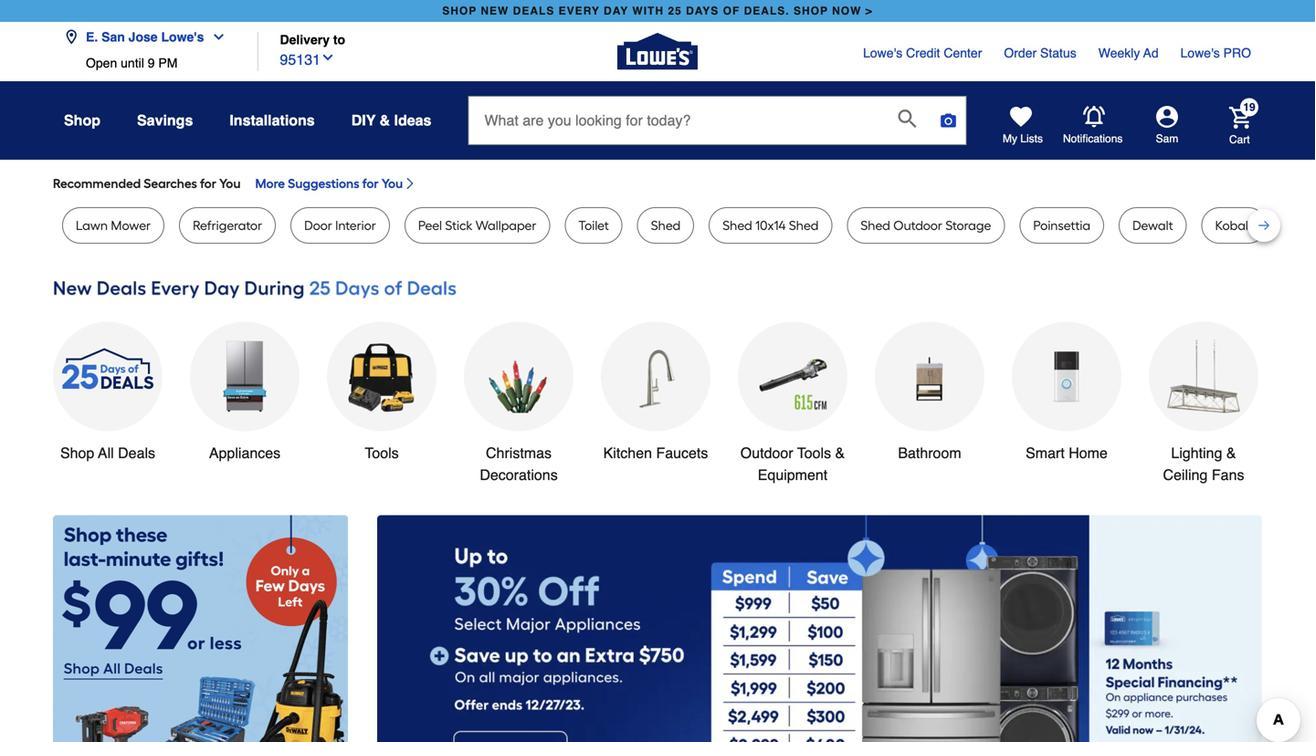 Task type: locate. For each thing, give the bounding box(es) containing it.
1 horizontal spatial you
[[382, 176, 403, 191]]

shop for shop
[[64, 112, 100, 129]]

2 you from the left
[[382, 176, 403, 191]]

shop all deals link
[[53, 322, 163, 464]]

shop new deals every day with 25 days of deals. shop now > link
[[439, 0, 877, 22]]

searches
[[144, 176, 197, 191]]

2 horizontal spatial lowe's
[[1181, 46, 1220, 60]]

installations
[[230, 112, 315, 129]]

delivery
[[280, 32, 330, 47]]

lawn
[[76, 218, 108, 233]]

until
[[121, 56, 144, 70]]

shop these last-minute gifts. $99 or less. quantities are limited and won't last. image
[[53, 516, 348, 743]]

1 tools from the left
[[365, 445, 399, 462]]

chevron down image
[[204, 30, 226, 44], [321, 50, 335, 65]]

lowe's pro link
[[1181, 44, 1251, 62]]

shed for shed 10x14 shed
[[723, 218, 752, 233]]

recommended searches for you heading
[[53, 174, 1262, 193]]

lowe's credit center link
[[863, 44, 982, 62]]

bathroom link
[[875, 322, 985, 464]]

0 horizontal spatial for
[[200, 176, 216, 191]]

shed outdoor storage
[[861, 218, 991, 233]]

you left more
[[219, 176, 241, 191]]

shop left all
[[60, 445, 94, 462]]

christmas decorations link
[[464, 322, 574, 486]]

1 horizontal spatial for
[[362, 176, 379, 191]]

1 horizontal spatial chevron down image
[[321, 50, 335, 65]]

& for ideas
[[380, 112, 390, 129]]

0 horizontal spatial &
[[380, 112, 390, 129]]

& inside lighting & ceiling fans
[[1227, 445, 1236, 462]]

2 horizontal spatial &
[[1227, 445, 1236, 462]]

interior
[[335, 218, 376, 233]]

95131
[[280, 51, 321, 68]]

0 vertical spatial chevron down image
[[204, 30, 226, 44]]

you for recommended searches for you
[[219, 176, 241, 191]]

peel stick wallpaper
[[418, 218, 537, 233]]

recommended searches for you
[[53, 176, 241, 191]]

2 tools from the left
[[797, 445, 831, 462]]

9
[[148, 56, 155, 70]]

0 horizontal spatial tools
[[365, 445, 399, 462]]

tools
[[365, 445, 399, 462], [797, 445, 831, 462]]

peel
[[418, 218, 442, 233]]

outdoor tools & equipment
[[741, 445, 845, 484]]

1 shed from the left
[[651, 218, 681, 233]]

tools up equipment
[[797, 445, 831, 462]]

door interior
[[304, 218, 376, 233]]

with
[[632, 5, 664, 17]]

1 vertical spatial shop
[[60, 445, 94, 462]]

2 shed from the left
[[723, 218, 752, 233]]

shop left "new" on the left
[[442, 5, 477, 17]]

shop down open
[[64, 112, 100, 129]]

chevron down image down the to
[[321, 50, 335, 65]]

1 shop from the left
[[442, 5, 477, 17]]

chevron down image right jose
[[204, 30, 226, 44]]

pm
[[158, 56, 178, 70]]

lighting
[[1171, 445, 1223, 462]]

2 shop from the left
[[794, 5, 828, 17]]

for left chevron right image
[[362, 176, 379, 191]]

shed 10x14 shed
[[723, 218, 819, 233]]

lighting & ceiling fans
[[1163, 445, 1245, 484]]

outdoor tools & equipment image
[[756, 340, 829, 413]]

None search field
[[468, 96, 967, 162]]

lowe's
[[161, 30, 204, 44], [863, 46, 903, 60], [1181, 46, 1220, 60]]

1 horizontal spatial tools
[[797, 445, 831, 462]]

my lists
[[1003, 132, 1043, 145]]

stick
[[445, 218, 473, 233]]

e.
[[86, 30, 98, 44]]

smart home
[[1026, 445, 1108, 462]]

1 horizontal spatial &
[[835, 445, 845, 462]]

lowe's credit center
[[863, 46, 982, 60]]

1 horizontal spatial shop
[[794, 5, 828, 17]]

2 for from the left
[[362, 176, 379, 191]]

tools link
[[327, 322, 437, 464]]

installations button
[[230, 104, 315, 137]]

lighting & ceiling fans image
[[1167, 340, 1240, 413]]

1 for from the left
[[200, 176, 216, 191]]

shed right 10x14
[[789, 218, 819, 233]]

lowe's inside 'link'
[[863, 46, 903, 60]]

camera image
[[939, 111, 958, 130]]

shop new deals every day with 25 days of deals. shop now >
[[442, 5, 873, 17]]

order status
[[1004, 46, 1077, 60]]

search image
[[898, 110, 917, 128]]

recommended
[[53, 176, 141, 191]]

& inside button
[[380, 112, 390, 129]]

& right diy
[[380, 112, 390, 129]]

status
[[1040, 46, 1077, 60]]

& inside outdoor tools & equipment
[[835, 445, 845, 462]]

outdoor
[[894, 218, 943, 233]]

kitchen
[[603, 445, 652, 462]]

shed left 10x14
[[723, 218, 752, 233]]

every
[[559, 5, 600, 17]]

e. san jose lowe's
[[86, 30, 204, 44]]

& right outdoor
[[835, 445, 845, 462]]

pro
[[1224, 46, 1251, 60]]

ad
[[1144, 46, 1159, 60]]

bathroom
[[898, 445, 962, 462]]

0 horizontal spatial lowe's
[[161, 30, 204, 44]]

lowe's left credit on the right of the page
[[863, 46, 903, 60]]

1 horizontal spatial lowe's
[[863, 46, 903, 60]]

lowe's left "pro"
[[1181, 46, 1220, 60]]

faucets
[[656, 445, 708, 462]]

4 shed from the left
[[861, 218, 890, 233]]

95131 button
[[280, 47, 335, 71]]

shop for shop all deals
[[60, 445, 94, 462]]

open until 9 pm
[[86, 56, 178, 70]]

1 vertical spatial chevron down image
[[321, 50, 335, 65]]

& up fans
[[1227, 445, 1236, 462]]

you for more suggestions for you
[[382, 176, 403, 191]]

chevron down image inside "e. san jose lowe's" button
[[204, 30, 226, 44]]

lowe's up 'pm'
[[161, 30, 204, 44]]

shed down recommended searches for you heading
[[651, 218, 681, 233]]

bathroom image
[[893, 340, 966, 413]]

&
[[380, 112, 390, 129], [835, 445, 845, 462], [1227, 445, 1236, 462]]

lowe's home improvement notification center image
[[1083, 106, 1105, 128]]

outdoor tools & equipment link
[[738, 322, 848, 486]]

for right searches
[[200, 176, 216, 191]]

lowe's inside button
[[161, 30, 204, 44]]

christmas
[[486, 445, 552, 462]]

appliances
[[209, 445, 281, 462]]

shop
[[64, 112, 100, 129], [60, 445, 94, 462]]

shed
[[651, 218, 681, 233], [723, 218, 752, 233], [789, 218, 819, 233], [861, 218, 890, 233]]

lowe's pro
[[1181, 46, 1251, 60]]

chevron down image inside 95131 button
[[321, 50, 335, 65]]

lowe's home improvement lists image
[[1010, 106, 1032, 128]]

0 horizontal spatial chevron down image
[[204, 30, 226, 44]]

0 horizontal spatial you
[[219, 176, 241, 191]]

christmas decorations
[[480, 445, 558, 484]]

fans
[[1212, 467, 1245, 484]]

you down "diy & ideas" button at the top left of the page
[[382, 176, 403, 191]]

shed for shed
[[651, 218, 681, 233]]

1 you from the left
[[219, 176, 241, 191]]

3 shed from the left
[[789, 218, 819, 233]]

you
[[219, 176, 241, 191], [382, 176, 403, 191]]

more suggestions for you
[[255, 176, 403, 191]]

shed left outdoor
[[861, 218, 890, 233]]

more
[[255, 176, 285, 191]]

toilet
[[579, 218, 609, 233]]

arrow right image
[[1229, 675, 1247, 694]]

lowe's for lowe's pro
[[1181, 46, 1220, 60]]

jose
[[129, 30, 158, 44]]

0 vertical spatial shop
[[64, 112, 100, 129]]

tools down tools image
[[365, 445, 399, 462]]

lowe's home improvement cart image
[[1229, 107, 1251, 129]]

shop all deals image
[[53, 322, 163, 432]]

all
[[98, 445, 114, 462]]

shop left now
[[794, 5, 828, 17]]

deals
[[513, 5, 555, 17]]

for for searches
[[200, 176, 216, 191]]

savings
[[137, 112, 193, 129]]

0 horizontal spatial shop
[[442, 5, 477, 17]]



Task type: describe. For each thing, give the bounding box(es) containing it.
sam
[[1156, 132, 1179, 145]]

center
[[944, 46, 982, 60]]

mower
[[111, 218, 151, 233]]

diy & ideas
[[351, 112, 432, 129]]

door
[[304, 218, 332, 233]]

more suggestions for you link
[[255, 174, 418, 193]]

location image
[[64, 30, 79, 44]]

sam button
[[1124, 106, 1211, 146]]

e. san jose lowe's button
[[64, 19, 233, 56]]

& for ceiling
[[1227, 445, 1236, 462]]

lowe's home improvement logo image
[[617, 11, 698, 92]]

chevron right image
[[403, 176, 418, 191]]

lowe's for lowe's credit center
[[863, 46, 903, 60]]

lawn mower
[[76, 218, 151, 233]]

of
[[723, 5, 740, 17]]

home
[[1069, 445, 1108, 462]]

10x14
[[755, 218, 786, 233]]

savings button
[[137, 104, 193, 137]]

for for suggestions
[[362, 176, 379, 191]]

lists
[[1021, 132, 1043, 145]]

tools inside outdoor tools & equipment
[[797, 445, 831, 462]]

equipment
[[758, 467, 828, 484]]

christmas decorations image
[[482, 340, 555, 413]]

up to 30 percent off select major appliances. plus, save up to an extra $750 on major appliances. image
[[377, 516, 1262, 743]]

kitchen faucets link
[[601, 322, 711, 464]]

refrigerator
[[193, 218, 262, 233]]

tools image
[[345, 340, 418, 413]]

kitchen faucets
[[603, 445, 708, 462]]

deals
[[118, 445, 155, 462]]

dewalt
[[1133, 218, 1173, 233]]

to
[[333, 32, 345, 47]]

new
[[481, 5, 509, 17]]

decorations
[[480, 467, 558, 484]]

kobalt
[[1215, 218, 1253, 233]]

order status link
[[1004, 44, 1077, 62]]

weekly
[[1099, 46, 1140, 60]]

shed for shed outdoor storage
[[861, 218, 890, 233]]

san
[[101, 30, 125, 44]]

new deals every day during 25 days of deals image
[[53, 273, 1262, 304]]

suggestions
[[288, 176, 360, 191]]

storage
[[946, 218, 991, 233]]

diy
[[351, 112, 376, 129]]

deals.
[[744, 5, 790, 17]]

now
[[832, 5, 862, 17]]

open
[[86, 56, 117, 70]]

poinsettia
[[1033, 218, 1091, 233]]

tools inside "tools" link
[[365, 445, 399, 462]]

shop button
[[64, 104, 100, 137]]

25
[[668, 5, 682, 17]]

weekly ad
[[1099, 46, 1159, 60]]

credit
[[906, 46, 940, 60]]

ceiling
[[1163, 467, 1208, 484]]

Search Query text field
[[469, 97, 884, 144]]

lighting & ceiling fans link
[[1149, 322, 1259, 486]]

19
[[1243, 101, 1256, 114]]

kitchen faucets image
[[619, 340, 692, 413]]

outdoor
[[741, 445, 793, 462]]

smart
[[1026, 445, 1065, 462]]

smart home link
[[1012, 322, 1122, 464]]

appliances image
[[208, 340, 281, 413]]

>
[[866, 5, 873, 17]]

wallpaper
[[476, 218, 537, 233]]

shop all deals
[[60, 445, 155, 462]]

diy & ideas button
[[351, 104, 432, 137]]

order
[[1004, 46, 1037, 60]]

notifications
[[1063, 132, 1123, 145]]

appliances link
[[190, 322, 300, 464]]

my
[[1003, 132, 1018, 145]]

day
[[604, 5, 629, 17]]

ideas
[[394, 112, 432, 129]]



Task type: vqa. For each thing, say whether or not it's contained in the screenshot.
Wreaths related to Alternative Wreaths
no



